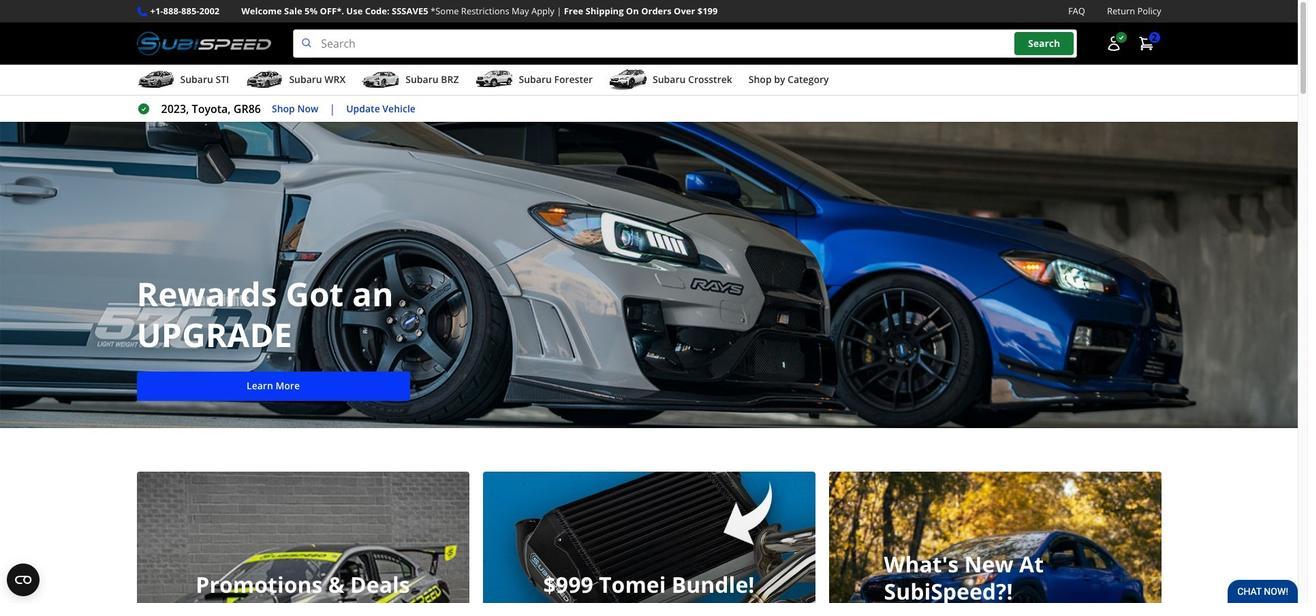 Task type: locate. For each thing, give the bounding box(es) containing it.
button image
[[1106, 36, 1122, 52]]

a subaru sti thumbnail image image
[[137, 70, 175, 90]]

a subaru brz thumbnail image image
[[362, 70, 400, 90]]

deals image
[[137, 472, 469, 604]]

subispeed logo image
[[137, 29, 271, 58]]

search input field
[[293, 29, 1077, 58]]

earn rewards image
[[829, 472, 1162, 604]]

open widget image
[[7, 564, 40, 597]]



Task type: vqa. For each thing, say whether or not it's contained in the screenshot.
'Rewards Program' image
yes



Task type: describe. For each thing, give the bounding box(es) containing it.
rewards program image
[[0, 122, 1298, 429]]

coilovers image
[[483, 472, 815, 604]]

a subaru crosstrek thumbnail image image
[[609, 70, 648, 90]]

a subaru wrx thumbnail image image
[[246, 70, 284, 90]]

a subaru forester thumbnail image image
[[475, 70, 514, 90]]



